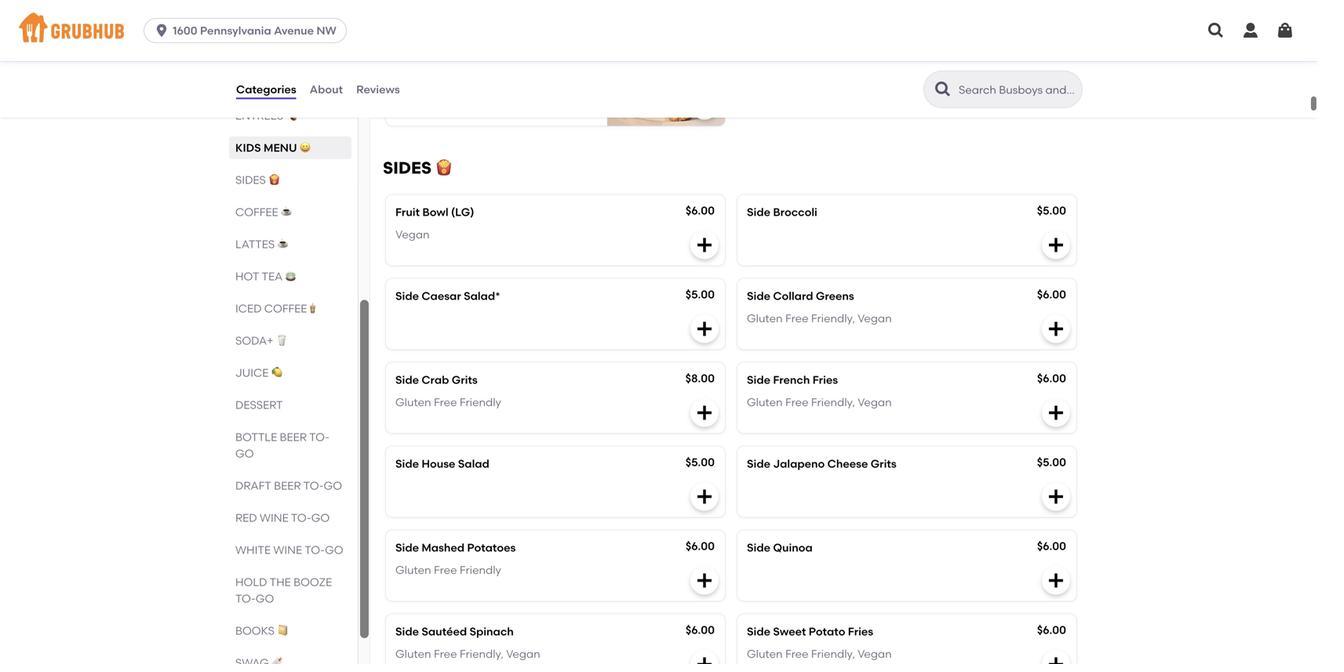 Task type: locate. For each thing, give the bounding box(es) containing it.
to- for red wine to-go
[[291, 512, 311, 525]]

🍟 down kids menu 😀
[[269, 173, 280, 187]]

sweet
[[773, 626, 806, 639]]

side for side mashed potatoes
[[396, 542, 419, 555]]

sides down kids
[[235, 173, 266, 187]]

0 horizontal spatial 🍟
[[269, 173, 280, 187]]

beer inside bottle beer to- go
[[280, 431, 307, 444]]

to- up red wine to-go
[[303, 480, 324, 493]]

to- inside bottle beer to- go
[[309, 431, 330, 444]]

side left sweet
[[747, 626, 771, 639]]

gluten free friendly down mashed
[[396, 564, 501, 577]]

side sweet potato fries
[[747, 626, 874, 639]]

side jalapeno cheese grits
[[747, 458, 897, 471]]

gluten for sautéed
[[396, 648, 431, 661]]

hot
[[235, 270, 259, 283]]

free down side crab grits
[[434, 396, 457, 409]]

beer up red wine to-go
[[274, 480, 301, 493]]

kid's down chicken
[[473, 73, 496, 86]]

to- up booze at the left of page
[[305, 544, 325, 557]]

gluten free friendly, vegan down side french fries
[[747, 396, 892, 409]]

friendly, down spinach
[[460, 648, 504, 661]]

1 vertical spatial ☕️
[[278, 238, 289, 251]]

$6.00
[[686, 204, 715, 218], [1037, 288, 1067, 302], [1037, 372, 1067, 385], [686, 540, 715, 553], [1037, 540, 1067, 553], [686, 624, 715, 637], [1037, 624, 1067, 637]]

to- for draft beer to-go
[[303, 480, 324, 493]]

side for side caesar salad*
[[396, 290, 419, 303]]

side left jalapeno on the right bottom of page
[[747, 458, 771, 471]]

beer right bottle
[[280, 431, 307, 444]]

main navigation navigation
[[0, 0, 1318, 61]]

$6.00 for fruit bowl (lg)
[[686, 204, 715, 218]]

gluten
[[747, 312, 783, 325], [396, 396, 431, 409], [747, 396, 783, 409], [396, 564, 431, 577], [396, 648, 431, 661], [747, 648, 783, 661]]

to- for white wine to-go
[[305, 544, 325, 557]]

(lg)
[[451, 206, 474, 219]]

☕️
[[281, 206, 292, 219], [278, 238, 289, 251]]

breaded fried chicken tenders with your choice of kid's side and kid's drink. button
[[386, 24, 725, 126]]

spinach
[[470, 626, 514, 639]]

free down side french fries
[[786, 396, 809, 409]]

sides 🍟 up 'coffee' at top left
[[235, 173, 280, 187]]

1 friendly from the top
[[460, 396, 501, 409]]

friendly for potatoes
[[460, 564, 501, 577]]

side left french
[[747, 374, 771, 387]]

vegan
[[396, 228, 430, 241], [858, 312, 892, 325], [858, 396, 892, 409], [506, 648, 540, 661], [858, 648, 892, 661]]

grits
[[452, 374, 478, 387], [871, 458, 897, 471]]

1600 pennsylvania avenue nw button
[[144, 18, 353, 43]]

0 vertical spatial friendly
[[460, 396, 501, 409]]

go for white wine to-go
[[325, 544, 343, 557]]

sides up fruit
[[383, 158, 432, 178]]

go up red wine to-go
[[324, 480, 342, 493]]

side for side jalapeno cheese grits
[[747, 458, 771, 471]]

side
[[499, 73, 521, 86]]

gluten free friendly for mashed
[[396, 564, 501, 577]]

chicken
[[471, 57, 512, 70]]

side house salad
[[396, 458, 490, 471]]

fried
[[444, 57, 468, 70]]

lattes ☕️
[[235, 238, 289, 251]]

drink.
[[396, 89, 425, 102]]

gluten for crab
[[396, 396, 431, 409]]

to- up draft beer to-go
[[309, 431, 330, 444]]

free down sweet
[[786, 648, 809, 661]]

go down hold
[[256, 593, 274, 606]]

0 vertical spatial ☕️
[[281, 206, 292, 219]]

side for side sweet potato fries
[[747, 626, 771, 639]]

1 gluten free friendly from the top
[[396, 396, 501, 409]]

free for crab
[[434, 396, 457, 409]]

go down bottle
[[235, 447, 254, 461]]

about button
[[309, 61, 344, 118]]

go
[[235, 447, 254, 461], [324, 480, 342, 493], [311, 512, 330, 525], [325, 544, 343, 557], [256, 593, 274, 606]]

wine for red
[[260, 512, 289, 525]]

side for side house salad
[[396, 458, 419, 471]]

gluten down mashed
[[396, 564, 431, 577]]

wine for white
[[273, 544, 302, 557]]

go up white wine to-go
[[311, 512, 330, 525]]

Search Busboys and Poets - 450 K search field
[[957, 82, 1078, 97]]

hold
[[235, 576, 267, 589]]

side left house
[[396, 458, 419, 471]]

1 vertical spatial beer
[[274, 480, 301, 493]]

friendly, down greens
[[811, 312, 855, 325]]

side left mashed
[[396, 542, 419, 555]]

go for red wine to-go
[[311, 512, 330, 525]]

0 vertical spatial fries
[[813, 374, 838, 387]]

gluten down sautéed
[[396, 648, 431, 661]]

0 vertical spatial beer
[[280, 431, 307, 444]]

side for side french fries
[[747, 374, 771, 387]]

hold the booze to-go
[[235, 576, 332, 606]]

$6.00 for side french fries
[[1037, 372, 1067, 385]]

0 horizontal spatial fries
[[813, 374, 838, 387]]

side mashed potatoes
[[396, 542, 516, 555]]

free down side collard greens at top right
[[786, 312, 809, 325]]

gluten free friendly, vegan down potato
[[747, 648, 892, 661]]

side left crab
[[396, 374, 419, 387]]

wine right red on the left bottom of the page
[[260, 512, 289, 525]]

☕️ right lattes
[[278, 238, 289, 251]]

go up booze at the left of page
[[325, 544, 343, 557]]

1 horizontal spatial fries
[[848, 626, 874, 639]]

svg image
[[1242, 21, 1260, 40], [154, 23, 170, 38], [695, 96, 714, 115], [1047, 404, 1066, 423], [695, 572, 714, 591]]

2 kid's from the left
[[547, 73, 571, 86]]

kid's down with
[[547, 73, 571, 86]]

gluten free friendly, vegan down greens
[[747, 312, 892, 325]]

$6.00 for side sweet potato fries
[[1037, 624, 1067, 637]]

side left sautéed
[[396, 626, 419, 639]]

side french fries
[[747, 374, 838, 387]]

vegan for $5.00
[[858, 312, 892, 325]]

2 gluten free friendly from the top
[[396, 564, 501, 577]]

gluten free friendly, vegan down side sautéed spinach
[[396, 648, 540, 661]]

with
[[558, 57, 580, 70]]

0 vertical spatial gluten free friendly
[[396, 396, 501, 409]]

0 horizontal spatial kid's
[[473, 73, 496, 86]]

gluten down sweet
[[747, 648, 783, 661]]

🍗
[[286, 109, 297, 122]]

1600
[[173, 24, 197, 37]]

collard
[[773, 290, 813, 303]]

red
[[235, 512, 257, 525]]

grits right "cheese"
[[871, 458, 897, 471]]

gluten free friendly down side crab grits
[[396, 396, 501, 409]]

gluten free friendly
[[396, 396, 501, 409], [396, 564, 501, 577]]

coffee
[[235, 206, 278, 219]]

friendly down potatoes
[[460, 564, 501, 577]]

1 vertical spatial gluten free friendly
[[396, 564, 501, 577]]

🥛
[[276, 334, 287, 348]]

side left collard
[[747, 290, 771, 303]]

go inside hold the booze to-go
[[256, 593, 274, 606]]

go inside bottle beer to- go
[[235, 447, 254, 461]]

tenders
[[515, 57, 555, 70]]

fries right french
[[813, 374, 838, 387]]

sides 🍟
[[383, 158, 452, 178], [235, 173, 280, 187]]

soda+ 🥛
[[235, 334, 287, 348]]

1 horizontal spatial sides
[[383, 158, 432, 178]]

1 horizontal spatial 🍟
[[436, 158, 452, 178]]

$6.00 for side mashed potatoes
[[686, 540, 715, 553]]

1 horizontal spatial kid's
[[547, 73, 571, 86]]

sides
[[383, 158, 432, 178], [235, 173, 266, 187]]

1 vertical spatial wine
[[273, 544, 302, 557]]

salad*
[[464, 290, 500, 303]]

grits right crab
[[452, 374, 478, 387]]

fruit bowl (lg)
[[396, 206, 474, 219]]

friendly
[[460, 396, 501, 409], [460, 564, 501, 577]]

avenue
[[274, 24, 314, 37]]

🍟 up 'bowl'
[[436, 158, 452, 178]]

free for sautéed
[[434, 648, 457, 661]]

☕️ right 'coffee' at top left
[[281, 206, 292, 219]]

0 horizontal spatial grits
[[452, 374, 478, 387]]

side left the quinoa
[[747, 542, 771, 555]]

kid's
[[473, 73, 496, 86], [547, 73, 571, 86]]

to- inside hold the booze to-go
[[235, 593, 256, 606]]

bottle
[[235, 431, 277, 444]]

free down mashed
[[434, 564, 457, 577]]

gluten free friendly, vegan
[[747, 312, 892, 325], [747, 396, 892, 409], [396, 648, 540, 661], [747, 648, 892, 661]]

of
[[460, 73, 470, 86]]

side left the caesar
[[396, 290, 419, 303]]

and
[[523, 73, 545, 86]]

free
[[786, 312, 809, 325], [434, 396, 457, 409], [786, 396, 809, 409], [434, 564, 457, 577], [434, 648, 457, 661], [786, 648, 809, 661]]

2 friendly from the top
[[460, 564, 501, 577]]

side for side crab grits
[[396, 374, 419, 387]]

1 vertical spatial grits
[[871, 458, 897, 471]]

to- down hold
[[235, 593, 256, 606]]

friendly, down potato
[[811, 648, 855, 661]]

gluten down collard
[[747, 312, 783, 325]]

friendly, for greens
[[811, 312, 855, 325]]

to-
[[309, 431, 330, 444], [303, 480, 324, 493], [291, 512, 311, 525], [305, 544, 325, 557], [235, 593, 256, 606]]

1 vertical spatial friendly
[[460, 564, 501, 577]]

gluten free friendly, vegan for spinach
[[396, 648, 540, 661]]

gluten down french
[[747, 396, 783, 409]]

vegan for $8.00
[[858, 396, 892, 409]]

svg image
[[1207, 21, 1226, 40], [1276, 21, 1295, 40], [695, 236, 714, 255], [1047, 236, 1066, 255], [695, 320, 714, 339], [1047, 320, 1066, 339], [695, 404, 714, 423], [695, 488, 714, 507], [1047, 488, 1066, 507], [1047, 572, 1066, 591], [695, 656, 714, 665], [1047, 656, 1066, 665]]

side
[[747, 206, 771, 219], [396, 290, 419, 303], [747, 290, 771, 303], [396, 374, 419, 387], [747, 374, 771, 387], [396, 458, 419, 471], [747, 458, 771, 471], [396, 542, 419, 555], [747, 542, 771, 555], [396, 626, 419, 639], [747, 626, 771, 639]]

friendly, down side french fries
[[811, 396, 855, 409]]

free for sweet
[[786, 648, 809, 661]]

crab
[[422, 374, 449, 387]]

fries right potato
[[848, 626, 874, 639]]

kids menu 😀
[[235, 141, 311, 155]]

side left the broccoli
[[747, 206, 771, 219]]

juice 🍋
[[235, 367, 282, 380]]

free down sautéed
[[434, 648, 457, 661]]

$8.00
[[686, 372, 715, 385]]

your
[[396, 73, 419, 86]]

wine down red wine to-go
[[273, 544, 302, 557]]

side collard greens
[[747, 290, 854, 303]]

1 kid's from the left
[[473, 73, 496, 86]]

friendly down side crab grits
[[460, 396, 501, 409]]

white
[[235, 544, 271, 557]]

about
[[310, 83, 343, 96]]

0 vertical spatial wine
[[260, 512, 289, 525]]

sides 🍟 up fruit
[[383, 158, 452, 178]]

🍟
[[436, 158, 452, 178], [269, 173, 280, 187]]

svg image inside the 1600 pennsylvania avenue nw "button"
[[154, 23, 170, 38]]

☕️ for lattes ☕️
[[278, 238, 289, 251]]

😀
[[300, 141, 311, 155]]

gluten down crab
[[396, 396, 431, 409]]

to- up white wine to-go
[[291, 512, 311, 525]]



Task type: describe. For each thing, give the bounding box(es) containing it.
the
[[270, 576, 291, 589]]

gluten free friendly for crab
[[396, 396, 501, 409]]

1600 pennsylvania avenue nw
[[173, 24, 337, 37]]

side caesar salad*
[[396, 290, 500, 303]]

1 vertical spatial fries
[[848, 626, 874, 639]]

kid's chicken tenders image
[[607, 24, 725, 126]]

coffee ☕️
[[235, 206, 292, 219]]

quinoa
[[773, 542, 813, 555]]

side broccoli
[[747, 206, 818, 219]]

go for draft beer to-go
[[324, 480, 342, 493]]

friendly, for spinach
[[460, 648, 504, 661]]

choice
[[421, 73, 457, 86]]

reviews button
[[356, 61, 401, 118]]

gluten free friendly, vegan for fries
[[747, 396, 892, 409]]

broccoli
[[773, 206, 818, 219]]

entrees 🍗
[[235, 109, 297, 122]]

🍵
[[285, 270, 296, 283]]

$5.00 for side house salad
[[686, 456, 715, 469]]

gluten free friendly, vegan for greens
[[747, 312, 892, 325]]

tea
[[262, 270, 283, 283]]

gluten for french
[[747, 396, 783, 409]]

white wine to-go
[[235, 544, 343, 557]]

dessert
[[235, 399, 283, 412]]

side for side broccoli
[[747, 206, 771, 219]]

iced
[[235, 302, 262, 315]]

lattes
[[235, 238, 275, 251]]

$5.00 for side jalapeno cheese grits
[[1037, 456, 1067, 469]]

$6.00 for side sautéed spinach
[[686, 624, 715, 637]]

books
[[235, 625, 275, 638]]

free for mashed
[[434, 564, 457, 577]]

greens
[[816, 290, 854, 303]]

potatoes
[[467, 542, 516, 555]]

🍋
[[271, 367, 282, 380]]

coffee🧋
[[264, 302, 318, 315]]

side for side quinoa
[[747, 542, 771, 555]]

to- for bottle beer to- go
[[309, 431, 330, 444]]

$6.00 for side collard greens
[[1037, 288, 1067, 302]]

$5.00 for side broccoli
[[1037, 204, 1067, 218]]

$5.00 for side caesar salad*
[[686, 288, 715, 302]]

0 horizontal spatial sides
[[235, 173, 266, 187]]

draft
[[235, 480, 271, 493]]

pennsylvania
[[200, 24, 271, 37]]

categories
[[236, 83, 296, 96]]

friendly, for fries
[[811, 396, 855, 409]]

reviews
[[356, 83, 400, 96]]

📔
[[277, 625, 288, 638]]

books 📔
[[235, 625, 288, 638]]

vegan for $6.00
[[858, 648, 892, 661]]

gluten for collard
[[747, 312, 783, 325]]

friendly for grits
[[460, 396, 501, 409]]

iced coffee🧋
[[235, 302, 318, 315]]

house
[[422, 458, 456, 471]]

cheese
[[828, 458, 868, 471]]

1 horizontal spatial grits
[[871, 458, 897, 471]]

gluten for sweet
[[747, 648, 783, 661]]

gluten free friendly, vegan for potato
[[747, 648, 892, 661]]

nw
[[317, 24, 337, 37]]

side crab grits
[[396, 374, 478, 387]]

entrees
[[235, 109, 283, 122]]

hot tea 🍵
[[235, 270, 296, 283]]

categories button
[[235, 61, 297, 118]]

side for side collard greens
[[747, 290, 771, 303]]

1 horizontal spatial sides 🍟
[[383, 158, 452, 178]]

bottle beer to- go
[[235, 431, 330, 461]]

free for collard
[[786, 312, 809, 325]]

friendly, for potato
[[811, 648, 855, 661]]

juice
[[235, 367, 269, 380]]

bowl
[[423, 206, 449, 219]]

menu
[[264, 141, 297, 155]]

salad
[[458, 458, 490, 471]]

french
[[773, 374, 810, 387]]

go for bottle beer to- go
[[235, 447, 254, 461]]

mashed
[[422, 542, 465, 555]]

search icon image
[[934, 80, 953, 99]]

breaded fried chicken tenders with your choice of kid's side and kid's drink.
[[396, 57, 580, 102]]

kids
[[235, 141, 261, 155]]

sautéed
[[422, 626, 467, 639]]

beer for bottle
[[280, 431, 307, 444]]

potato
[[809, 626, 846, 639]]

caesar
[[422, 290, 461, 303]]

side sautéed spinach
[[396, 626, 514, 639]]

free for french
[[786, 396, 809, 409]]

0 horizontal spatial sides 🍟
[[235, 173, 280, 187]]

fruit
[[396, 206, 420, 219]]

side quinoa
[[747, 542, 813, 555]]

breaded
[[396, 57, 441, 70]]

red wine to-go
[[235, 512, 330, 525]]

booze
[[294, 576, 332, 589]]

☕️ for coffee ☕️
[[281, 206, 292, 219]]

gluten for mashed
[[396, 564, 431, 577]]

beer for draft
[[274, 480, 301, 493]]

jalapeno
[[773, 458, 825, 471]]

side for side sautéed spinach
[[396, 626, 419, 639]]

0 vertical spatial grits
[[452, 374, 478, 387]]

soda+
[[235, 334, 273, 348]]

draft beer to-go
[[235, 480, 342, 493]]



Task type: vqa. For each thing, say whether or not it's contained in the screenshot.
bowl
yes



